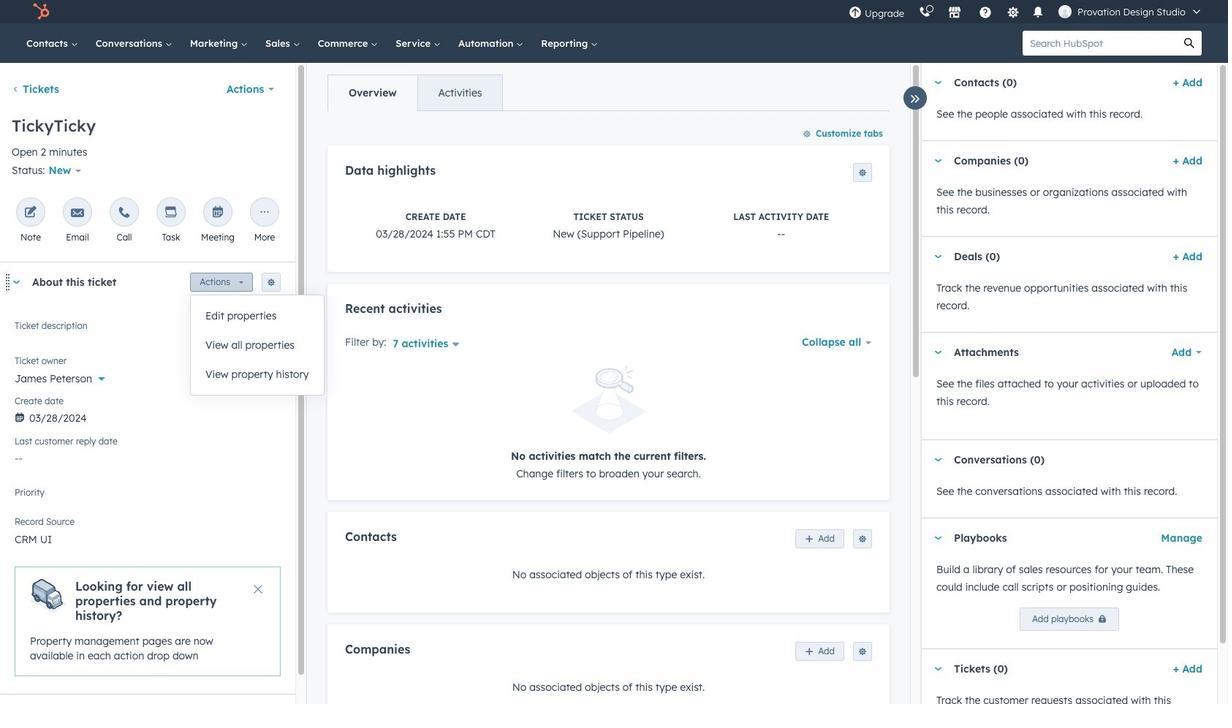 Task type: vqa. For each thing, say whether or not it's contained in the screenshot.
the apoptosis
no



Task type: describe. For each thing, give the bounding box(es) containing it.
1 caret image from the top
[[934, 81, 943, 84]]

4 caret image from the top
[[934, 458, 943, 462]]

call image
[[118, 207, 131, 220]]

task image
[[165, 207, 178, 220]]

0 horizontal spatial alert
[[15, 567, 281, 676]]

meeting image
[[211, 207, 225, 220]]

marketplaces image
[[949, 7, 962, 20]]

0 horizontal spatial caret image
[[12, 281, 20, 284]]

manage card settings image
[[267, 279, 276, 288]]



Task type: locate. For each thing, give the bounding box(es) containing it.
6 caret image from the top
[[934, 667, 943, 671]]

1 vertical spatial alert
[[15, 567, 281, 676]]

caret image
[[934, 159, 943, 163], [12, 281, 20, 284]]

more image
[[258, 207, 271, 220]]

1 horizontal spatial caret image
[[934, 159, 943, 163]]

None text field
[[15, 318, 281, 348]]

3 caret image from the top
[[934, 351, 943, 354]]

caret image
[[934, 81, 943, 84], [934, 255, 943, 259], [934, 351, 943, 354], [934, 458, 943, 462], [934, 537, 943, 540], [934, 667, 943, 671]]

menu
[[842, 0, 1211, 23]]

close image
[[254, 585, 263, 594]]

0 vertical spatial alert
[[345, 366, 873, 482]]

2 caret image from the top
[[934, 255, 943, 259]]

navigation
[[328, 75, 504, 111]]

email image
[[71, 207, 84, 220]]

MM/DD/YYYY text field
[[15, 405, 281, 428]]

Search HubSpot search field
[[1023, 31, 1178, 56]]

alert
[[345, 366, 873, 482], [15, 567, 281, 676]]

0 vertical spatial caret image
[[934, 159, 943, 163]]

5 caret image from the top
[[934, 537, 943, 540]]

james peterson image
[[1059, 5, 1072, 18]]

-- text field
[[15, 445, 281, 468]]

1 horizontal spatial alert
[[345, 366, 873, 482]]

note image
[[24, 207, 37, 220]]

1 vertical spatial caret image
[[12, 281, 20, 284]]



